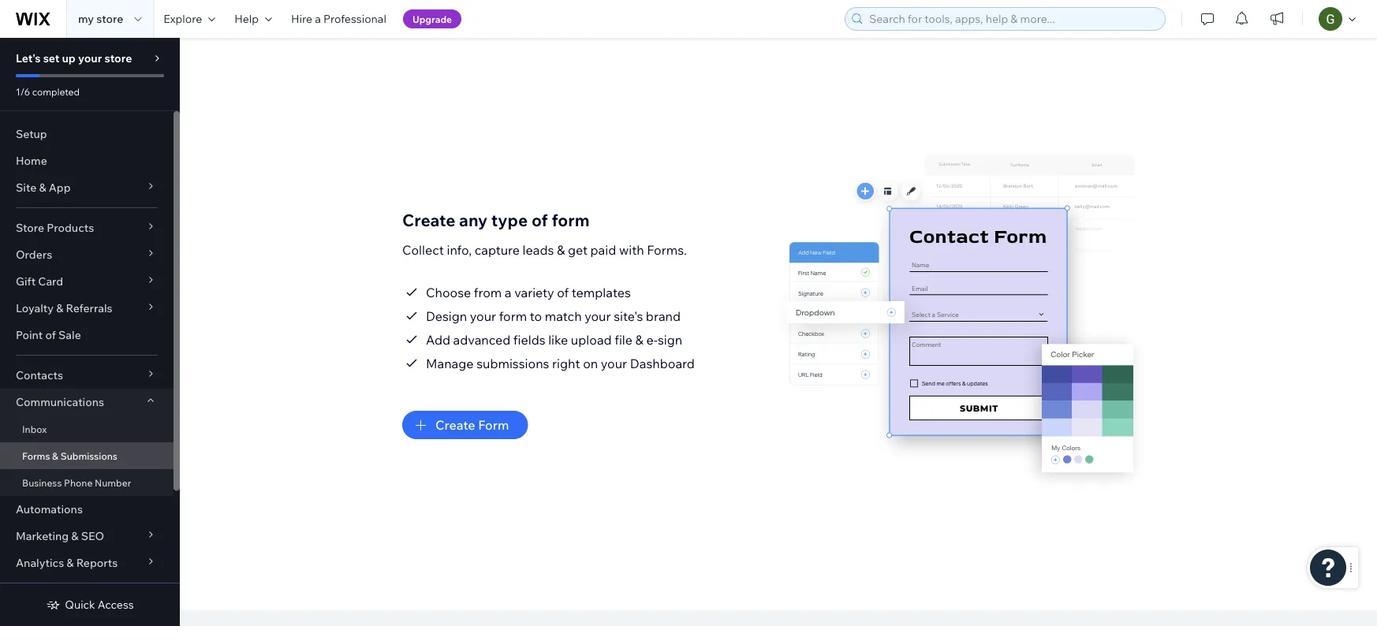 Task type: vqa. For each thing, say whether or not it's contained in the screenshot.
right the Products link
no



Task type: locate. For each thing, give the bounding box(es) containing it.
let's
[[16, 51, 41, 65]]

quick
[[65, 598, 95, 612]]

store
[[16, 221, 44, 235]]

add
[[426, 332, 450, 348]]

business phone number link
[[0, 469, 174, 496]]

design
[[426, 308, 467, 324]]

form left to
[[499, 308, 527, 324]]

0 horizontal spatial a
[[315, 12, 321, 26]]

Search for tools, apps, help & more... field
[[865, 8, 1160, 30]]

2 vertical spatial of
[[45, 328, 56, 342]]

& inside popup button
[[56, 301, 63, 315]]

2 horizontal spatial of
[[557, 285, 569, 301]]

a right hire at the top left of the page
[[315, 12, 321, 26]]

& for submissions
[[52, 450, 58, 462]]

automations
[[16, 503, 83, 516]]

0 horizontal spatial form
[[499, 308, 527, 324]]

your inside the "sidebar" element
[[78, 51, 102, 65]]

your right on
[[601, 356, 627, 372]]

1 vertical spatial of
[[557, 285, 569, 301]]

& right site
[[39, 181, 46, 194]]

submissions
[[61, 450, 117, 462]]

set
[[43, 51, 59, 65]]

1 horizontal spatial of
[[532, 209, 548, 230]]

create
[[402, 209, 455, 230], [435, 417, 475, 433]]

forms
[[22, 450, 50, 462]]

gift card button
[[0, 268, 174, 295]]

1 vertical spatial store
[[104, 51, 132, 65]]

communications button
[[0, 389, 174, 416]]

with
[[619, 242, 644, 258]]

submissions
[[477, 356, 549, 372]]

your up advanced
[[470, 308, 496, 324]]

quick access
[[65, 598, 134, 612]]

site's
[[614, 308, 643, 324]]

0 vertical spatial create
[[402, 209, 455, 230]]

of up match
[[557, 285, 569, 301]]

forms & submissions
[[22, 450, 117, 462]]

0 vertical spatial of
[[532, 209, 548, 230]]

& inside the choose from a variety of templates design your form to match your site's brand add advanced fields like upload file & e-sign manage submissions right on your dashboard
[[636, 332, 644, 348]]

store down my store
[[104, 51, 132, 65]]

of right type
[[532, 209, 548, 230]]

& left reports
[[67, 556, 74, 570]]

access
[[98, 598, 134, 612]]

advanced
[[453, 332, 511, 348]]

dashboard
[[630, 356, 695, 372]]

app
[[49, 181, 71, 194]]

site
[[16, 181, 36, 194]]

& for referrals
[[56, 301, 63, 315]]

1 vertical spatial form
[[499, 308, 527, 324]]

seo
[[81, 529, 104, 543]]

1 horizontal spatial a
[[505, 285, 512, 301]]

a
[[315, 12, 321, 26], [505, 285, 512, 301]]

right
[[552, 356, 580, 372]]

gift
[[16, 275, 36, 288]]

collect info, capture leads & get paid with forms.
[[402, 242, 687, 258]]

& right forms
[[52, 450, 58, 462]]

on
[[583, 356, 598, 372]]

type
[[491, 209, 528, 230]]

point of sale link
[[0, 322, 174, 349]]

create form button
[[402, 411, 528, 439]]

analytics & reports
[[16, 556, 118, 570]]

a right from
[[505, 285, 512, 301]]

match
[[545, 308, 582, 324]]

sign
[[658, 332, 683, 348]]

communications
[[16, 395, 104, 409]]

create inside button
[[435, 417, 475, 433]]

fields
[[513, 332, 546, 348]]

& for app
[[39, 181, 46, 194]]

& left 'seo'
[[71, 529, 79, 543]]

help
[[234, 12, 259, 26]]

inbox
[[22, 423, 47, 435]]

loyalty
[[16, 301, 54, 315]]

form up get
[[552, 209, 590, 230]]

site & app button
[[0, 174, 174, 201]]

store inside the "sidebar" element
[[104, 51, 132, 65]]

quick access button
[[46, 598, 134, 612]]

manage
[[426, 356, 474, 372]]

of left sale
[[45, 328, 56, 342]]

0 horizontal spatial of
[[45, 328, 56, 342]]

& left "e-"
[[636, 332, 644, 348]]

1 vertical spatial a
[[505, 285, 512, 301]]

leads
[[523, 242, 554, 258]]

contacts button
[[0, 362, 174, 389]]

1 vertical spatial create
[[435, 417, 475, 433]]

& right "loyalty"
[[56, 301, 63, 315]]

contacts
[[16, 368, 63, 382]]

loyalty & referrals
[[16, 301, 112, 315]]

0 vertical spatial form
[[552, 209, 590, 230]]

capture
[[475, 242, 520, 258]]

store right my
[[96, 12, 123, 26]]

phone
[[64, 477, 93, 489]]

number
[[95, 477, 131, 489]]

up
[[62, 51, 76, 65]]

create left form on the left
[[435, 417, 475, 433]]

create up 'collect'
[[402, 209, 455, 230]]

hire a professional link
[[282, 0, 396, 38]]

your
[[78, 51, 102, 65], [470, 308, 496, 324], [585, 308, 611, 324], [601, 356, 627, 372]]

1/6 completed
[[16, 86, 80, 97]]

create form
[[435, 417, 509, 433]]

create any type of form
[[402, 209, 590, 230]]

business phone number
[[22, 477, 131, 489]]

0 vertical spatial a
[[315, 12, 321, 26]]

your down templates
[[585, 308, 611, 324]]

store products button
[[0, 215, 174, 241]]

&
[[39, 181, 46, 194], [557, 242, 565, 258], [56, 301, 63, 315], [636, 332, 644, 348], [52, 450, 58, 462], [71, 529, 79, 543], [67, 556, 74, 570]]

upgrade
[[412, 13, 452, 25]]

upgrade button
[[403, 9, 462, 28]]

point of sale
[[16, 328, 81, 342]]

create for create form
[[435, 417, 475, 433]]

your right up
[[78, 51, 102, 65]]

setup link
[[0, 121, 174, 148]]



Task type: describe. For each thing, give the bounding box(es) containing it.
paid
[[591, 242, 616, 258]]

analytics & reports button
[[0, 550, 174, 577]]

& for seo
[[71, 529, 79, 543]]

create for create any type of form
[[402, 209, 455, 230]]

orders button
[[0, 241, 174, 268]]

1 horizontal spatial form
[[552, 209, 590, 230]]

& left get
[[557, 242, 565, 258]]

upload
[[571, 332, 612, 348]]

setup
[[16, 127, 47, 141]]

my store
[[78, 12, 123, 26]]

completed
[[32, 86, 80, 97]]

let's set up your store
[[16, 51, 132, 65]]

1/6
[[16, 86, 30, 97]]

gift card
[[16, 275, 63, 288]]

my
[[78, 12, 94, 26]]

file
[[615, 332, 633, 348]]

from
[[474, 285, 502, 301]]

store products
[[16, 221, 94, 235]]

business
[[22, 477, 62, 489]]

products
[[47, 221, 94, 235]]

to
[[530, 308, 542, 324]]

forms.
[[647, 242, 687, 258]]

card
[[38, 275, 63, 288]]

help button
[[225, 0, 282, 38]]

analytics
[[16, 556, 64, 570]]

a inside the choose from a variety of templates design your form to match your site's brand add advanced fields like upload file & e-sign manage submissions right on your dashboard
[[505, 285, 512, 301]]

marketing
[[16, 529, 69, 543]]

reports
[[76, 556, 118, 570]]

hire
[[291, 12, 313, 26]]

of inside the point of sale link
[[45, 328, 56, 342]]

info,
[[447, 242, 472, 258]]

form
[[478, 417, 509, 433]]

any
[[459, 209, 488, 230]]

collect
[[402, 242, 444, 258]]

orders
[[16, 248, 52, 262]]

inbox link
[[0, 416, 174, 443]]

templates
[[572, 285, 631, 301]]

get
[[568, 242, 588, 258]]

site & app
[[16, 181, 71, 194]]

choose from a variety of templates design your form to match your site's brand add advanced fields like upload file & e-sign manage submissions right on your dashboard
[[426, 285, 695, 372]]

e-
[[647, 332, 658, 348]]

of inside the choose from a variety of templates design your form to match your site's brand add advanced fields like upload file & e-sign manage submissions right on your dashboard
[[557, 285, 569, 301]]

home
[[16, 154, 47, 168]]

& for reports
[[67, 556, 74, 570]]

home link
[[0, 148, 174, 174]]

like
[[548, 332, 568, 348]]

variety
[[514, 285, 554, 301]]

form inside the choose from a variety of templates design your form to match your site's brand add advanced fields like upload file & e-sign manage submissions right on your dashboard
[[499, 308, 527, 324]]

forms & submissions link
[[0, 443, 174, 469]]

loyalty & referrals button
[[0, 295, 174, 322]]

professional
[[323, 12, 386, 26]]

point
[[16, 328, 43, 342]]

marketing & seo
[[16, 529, 104, 543]]

sidebar element
[[0, 38, 180, 626]]

referrals
[[66, 301, 112, 315]]

brand
[[646, 308, 681, 324]]

sale
[[58, 328, 81, 342]]

0 vertical spatial store
[[96, 12, 123, 26]]

a inside hire a professional link
[[315, 12, 321, 26]]

automations link
[[0, 496, 174, 523]]

explore
[[164, 12, 202, 26]]

hire a professional
[[291, 12, 386, 26]]

choose
[[426, 285, 471, 301]]



